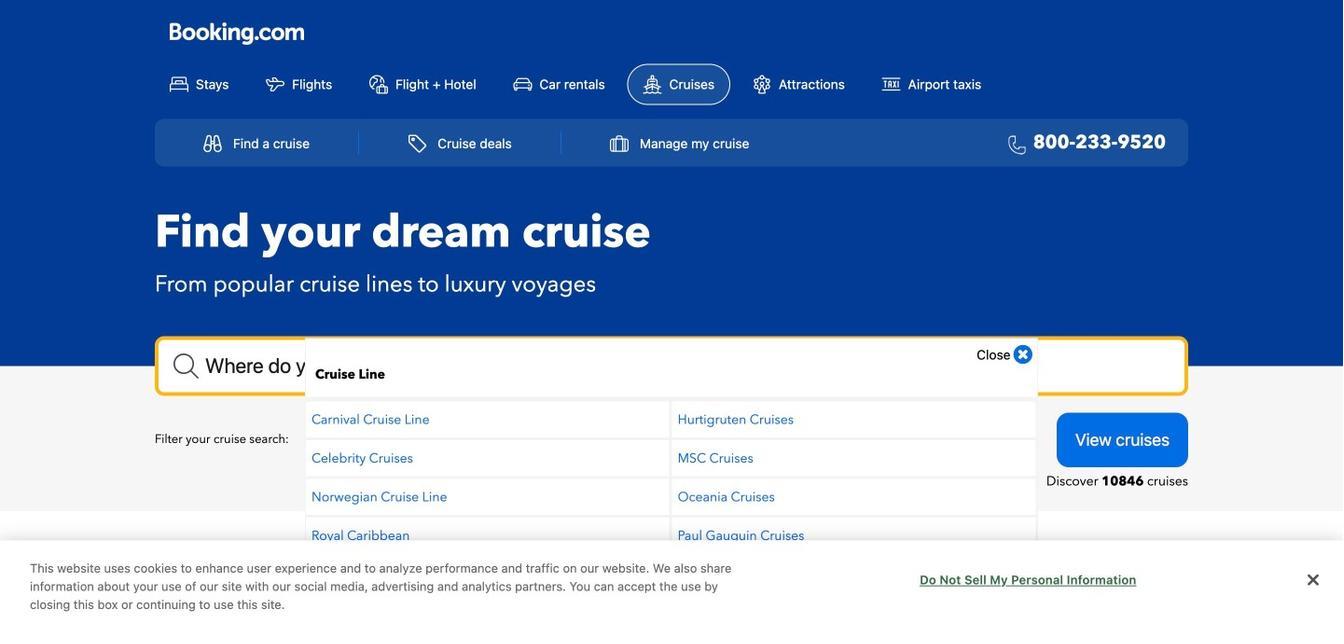 Task type: locate. For each thing, give the bounding box(es) containing it.
None field
[[155, 337, 1189, 396]]

booking.com home image
[[170, 21, 304, 46]]

Where do you want to cruise? text field
[[155, 337, 1189, 396]]

open the departure port cruise search filter menu image
[[724, 434, 738, 447]]

travel menu navigation
[[155, 119, 1189, 167]]



Task type: vqa. For each thing, say whether or not it's contained in the screenshot.
Open the departure date cruise search filter menu image
yes



Task type: describe. For each thing, give the bounding box(es) containing it.
privacy alert dialog
[[0, 541, 1344, 623]]

open the cruiseline cruise search filter menu image
[[856, 434, 870, 447]]

open the departure date cruise search filter menu image
[[435, 434, 449, 447]]

times circle image
[[1014, 344, 1033, 366]]

open the trip length cruise search filter menu image
[[575, 434, 589, 447]]



